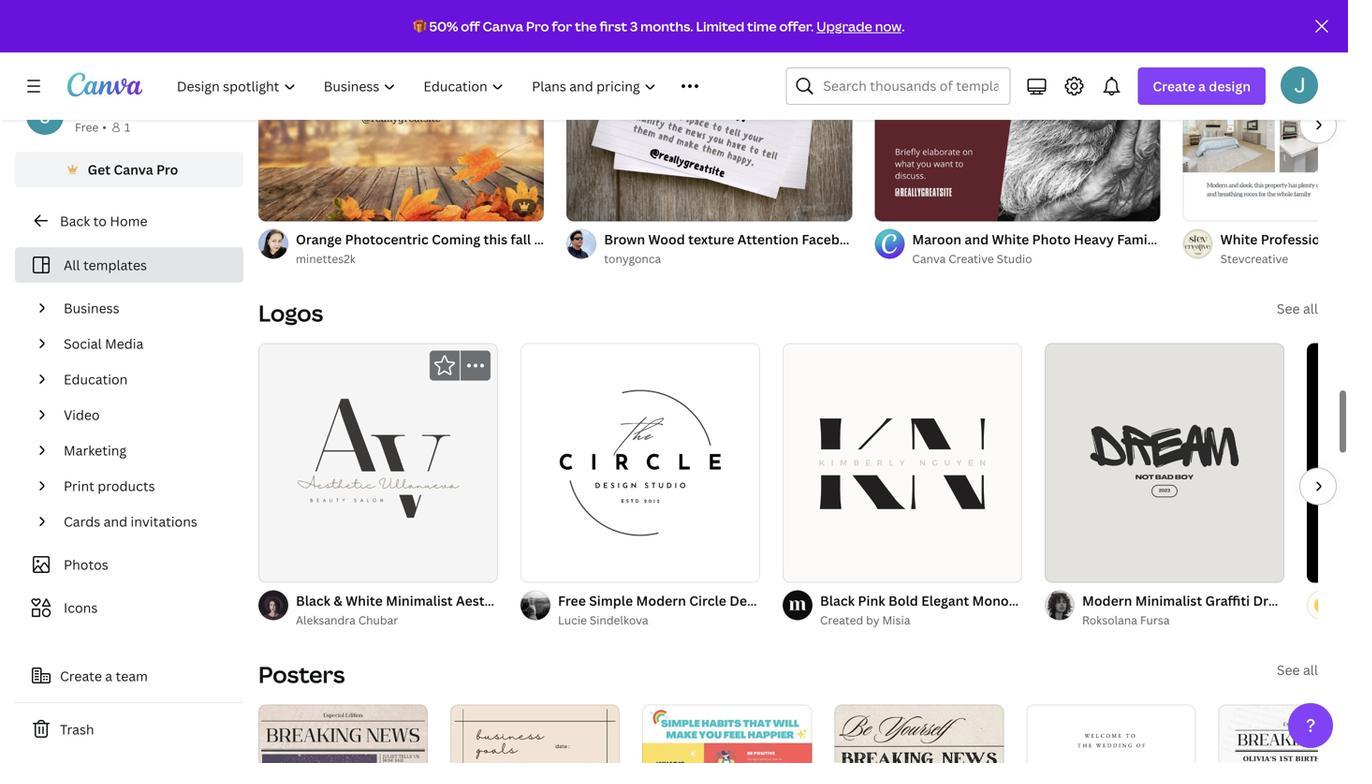 Task type: locate. For each thing, give the bounding box(es) containing it.
create inside dropdown button
[[1153, 77, 1196, 95]]

2 facebook from the left
[[802, 230, 863, 248]]

white professional r stevcreative
[[1221, 230, 1349, 266]]

facebook
[[534, 230, 595, 248], [802, 230, 863, 248], [1290, 230, 1349, 248]]

0 vertical spatial all
[[1304, 300, 1319, 317]]

all templates
[[64, 256, 147, 274]]

logo
[[599, 592, 630, 610], [821, 592, 852, 610], [1145, 592, 1176, 610]]

all down stevcreative 'link' at top
[[1304, 300, 1319, 317]]

1 horizontal spatial free
[[558, 592, 586, 610]]

0 horizontal spatial modern
[[636, 592, 686, 610]]

free
[[75, 119, 99, 135], [558, 592, 586, 610]]

r
[[1343, 230, 1349, 248]]

photos link
[[26, 547, 232, 583]]

sindelkova
[[590, 612, 649, 628]]

0 vertical spatial free
[[75, 119, 99, 135]]

free left •
[[75, 119, 99, 135]]

and for cards
[[104, 513, 127, 531]]

design
[[730, 592, 773, 610]]

see
[[1277, 300, 1300, 317], [1277, 661, 1300, 679]]

logo for black & white minimalist aesthetic initials font logo
[[599, 592, 630, 610]]

black & white minimalist aesthetic initials font logo image
[[258, 343, 498, 583]]

0 vertical spatial create
[[1153, 77, 1196, 95]]

see all down stevcreative 'link' at top
[[1277, 300, 1319, 317]]

0 vertical spatial and
[[965, 230, 989, 248]]

see all link up black simple newspaper birthday poster image
[[1277, 661, 1319, 679]]

posters
[[258, 659, 345, 690]]

2 minimalist from the left
[[1136, 592, 1203, 610]]

misia
[[883, 612, 911, 628]]

to
[[93, 212, 107, 230]]

the
[[575, 17, 597, 35]]

1 black from the left
[[296, 592, 331, 610]]

white up 'chubar'
[[346, 592, 383, 610]]

studio inside free simple modern circle design studio logo lucie sindelkova
[[776, 592, 818, 610]]

free inside free simple modern circle design studio logo lucie sindelkova
[[558, 592, 586, 610]]

.
[[902, 17, 905, 35]]

post inside the brown wood texture attention facebook post tonygonca
[[866, 230, 895, 248]]

stevcreative link
[[1221, 250, 1349, 268]]

white up stevcreative on the right of the page
[[1221, 230, 1258, 248]]

personal
[[1045, 592, 1100, 610]]

1 brand from the left
[[1103, 592, 1142, 610]]

aleksandra chubar link
[[296, 611, 498, 630]]

2 modern from the left
[[1083, 592, 1133, 610]]

canva
[[483, 17, 524, 35], [114, 161, 153, 178], [913, 251, 946, 266]]

see for logos
[[1277, 300, 1300, 317]]

black simple newspaper birthday poster image
[[1219, 705, 1349, 763]]

1 horizontal spatial black
[[820, 592, 855, 610]]

2 vertical spatial canva
[[913, 251, 946, 266]]

modern
[[636, 592, 686, 610], [1083, 592, 1133, 610]]

post left maroon
[[866, 230, 895, 248]]

studio inside maroon and white photo heavy famine/poverty crisis hub facebook canva creative studio
[[997, 251, 1033, 266]]

brown simple business goals planner poster image
[[451, 705, 620, 763]]

1 vertical spatial all
[[1304, 661, 1319, 679]]

see all up black simple newspaper birthday poster image
[[1277, 661, 1319, 679]]

white
[[992, 230, 1029, 248], [1221, 230, 1258, 248], [346, 592, 383, 610]]

time
[[747, 17, 777, 35]]

1 horizontal spatial minimalist
[[1136, 592, 1203, 610]]

all up black simple newspaper birthday poster image
[[1304, 661, 1319, 679]]

black & white minimalist aesthetic initials font logo link
[[296, 590, 630, 611]]

2 horizontal spatial white
[[1221, 230, 1258, 248]]

logo up created
[[821, 592, 852, 610]]

and
[[965, 230, 989, 248], [104, 513, 127, 531]]

initials
[[520, 592, 563, 610]]

1 modern from the left
[[636, 592, 686, 610]]

0 horizontal spatial post
[[599, 230, 627, 248]]

upgrade now button
[[817, 17, 902, 35]]

see down stevcreative 'link' at top
[[1277, 300, 1300, 317]]

black inside black & white minimalist aesthetic initials font logo aleksandra chubar
[[296, 592, 331, 610]]

free for •
[[75, 119, 99, 135]]

john smith image
[[1281, 66, 1319, 104]]

white professional real estate facebook post image
[[1183, 0, 1349, 221]]

black for black & white minimalist aesthetic initials font logo
[[296, 592, 331, 610]]

all
[[1304, 300, 1319, 317], [1304, 661, 1319, 679]]

1 facebook from the left
[[534, 230, 595, 248]]

🎁
[[414, 17, 427, 35]]

1 vertical spatial see
[[1277, 661, 1300, 679]]

0 vertical spatial studio
[[997, 251, 1033, 266]]

pro left for
[[526, 17, 549, 35]]

see up black simple newspaper birthday poster image
[[1277, 661, 1300, 679]]

and inside maroon and white photo heavy famine/poverty crisis hub facebook canva creative studio
[[965, 230, 989, 248]]

1 vertical spatial canva
[[114, 161, 153, 178]]

3 logo from the left
[[1145, 592, 1176, 610]]

0 horizontal spatial and
[[104, 513, 127, 531]]

facebook right attention
[[802, 230, 863, 248]]

2 horizontal spatial canva
[[913, 251, 946, 266]]

see all for posters
[[1277, 661, 1319, 679]]

2 see from the top
[[1277, 661, 1300, 679]]

1 horizontal spatial a
[[1199, 77, 1206, 95]]

a inside dropdown button
[[1199, 77, 1206, 95]]

minimalist up fursa
[[1136, 592, 1203, 610]]

1 see all link from the top
[[1277, 300, 1319, 317]]

pink
[[858, 592, 886, 610]]

0 horizontal spatial free
[[75, 119, 99, 135]]

monogram
[[973, 592, 1041, 610]]

2 black from the left
[[820, 592, 855, 610]]

now
[[875, 17, 902, 35]]

1 horizontal spatial modern
[[1083, 592, 1133, 610]]

modern minimalist graffiti dream brand lo link
[[1083, 590, 1349, 611]]

0 vertical spatial pro
[[526, 17, 549, 35]]

pro
[[526, 17, 549, 35], [156, 161, 178, 178]]

modern up the roksolana at the right bottom of page
[[1083, 592, 1133, 610]]

beige vintage newspaper motivational quote poster image
[[835, 705, 1004, 763]]

create left design
[[1153, 77, 1196, 95]]

logo inside black pink bold elegant monogram personal brand logo created by misia
[[1145, 592, 1176, 610]]

roksolana
[[1083, 612, 1138, 628]]

0 horizontal spatial logo
[[599, 592, 630, 610]]

famine/poverty
[[1118, 230, 1219, 248]]

create a team button
[[15, 657, 243, 695]]

2 horizontal spatial facebook
[[1290, 230, 1349, 248]]

1 logo from the left
[[599, 592, 630, 610]]

0 horizontal spatial canva
[[114, 161, 153, 178]]

0 horizontal spatial black
[[296, 592, 331, 610]]

see all link for posters
[[1277, 661, 1319, 679]]

0 vertical spatial see all
[[1277, 300, 1319, 317]]

white professional r link
[[1221, 229, 1349, 250]]

maroon and white photo heavy famine/poverty crisis hub facebook post image
[[875, 0, 1161, 221]]

education
[[64, 370, 128, 388]]

see all for logos
[[1277, 300, 1319, 317]]

black up created
[[820, 592, 855, 610]]

2 post from the left
[[866, 230, 895, 248]]

create for create a design
[[1153, 77, 1196, 95]]

black for black pink bold elegant monogram personal brand logo
[[820, 592, 855, 610]]

0 horizontal spatial minimalist
[[386, 592, 453, 610]]

brown
[[604, 230, 645, 248]]

1 vertical spatial a
[[105, 667, 112, 685]]

canva right off at the top left of page
[[483, 17, 524, 35]]

black up aleksandra on the bottom
[[296, 592, 331, 610]]

professional
[[1261, 230, 1340, 248]]

2 see all link from the top
[[1277, 661, 1319, 679]]

pro up back to home link at the top of page
[[156, 161, 178, 178]]

logo up fursa
[[1145, 592, 1176, 610]]

0 horizontal spatial white
[[346, 592, 383, 610]]

off
[[461, 17, 480, 35]]

and up creative
[[965, 230, 989, 248]]

canva creative studio link
[[913, 250, 1161, 268]]

photos
[[64, 556, 108, 574]]

2 see all from the top
[[1277, 661, 1319, 679]]

0 horizontal spatial pro
[[156, 161, 178, 178]]

0 horizontal spatial brand
[[1103, 592, 1142, 610]]

create left team
[[60, 667, 102, 685]]

cards and invitations link
[[56, 504, 232, 539]]

post
[[599, 230, 627, 248], [866, 230, 895, 248]]

canva inside maroon and white photo heavy famine/poverty crisis hub facebook canva creative studio
[[913, 251, 946, 266]]

0 horizontal spatial create
[[60, 667, 102, 685]]

1 minimalist from the left
[[386, 592, 453, 610]]

crisis
[[1222, 230, 1257, 248]]

1 vertical spatial see all
[[1277, 661, 1319, 679]]

1 vertical spatial and
[[104, 513, 127, 531]]

orange photocentric coming this fall facebook post link
[[296, 229, 627, 250]]

0 vertical spatial a
[[1199, 77, 1206, 95]]

a for team
[[105, 667, 112, 685]]

1 horizontal spatial facebook
[[802, 230, 863, 248]]

0 horizontal spatial a
[[105, 667, 112, 685]]

0 horizontal spatial facebook
[[534, 230, 595, 248]]

free simple modern circle design studio logo link
[[558, 590, 852, 611]]

created
[[820, 612, 864, 628]]

maroon and white photo heavy famine/poverty crisis hub facebook link
[[913, 229, 1349, 250]]

1 horizontal spatial brand
[[1299, 592, 1338, 610]]

get canva pro
[[88, 161, 178, 178]]

media
[[105, 335, 144, 353]]

see all link down stevcreative 'link' at top
[[1277, 300, 1319, 317]]

1 horizontal spatial and
[[965, 230, 989, 248]]

video link
[[56, 397, 232, 433]]

marketing
[[64, 442, 127, 459]]

1 all from the top
[[1304, 300, 1319, 317]]

hub
[[1260, 230, 1287, 248]]

white black m letter design business identity for digital design company logo image
[[1307, 343, 1349, 583]]

upgrade
[[817, 17, 873, 35]]

aesthetic
[[456, 592, 517, 610]]

see all
[[1277, 300, 1319, 317], [1277, 661, 1319, 679]]

a for design
[[1199, 77, 1206, 95]]

1 see from the top
[[1277, 300, 1300, 317]]

brand left lo on the right bottom of page
[[1299, 592, 1338, 610]]

free up lucie
[[558, 592, 586, 610]]

1 horizontal spatial white
[[992, 230, 1029, 248]]

a inside button
[[105, 667, 112, 685]]

a
[[1199, 77, 1206, 95], [105, 667, 112, 685]]

social media
[[64, 335, 144, 353]]

modern up lucie sindelkova "link"
[[636, 592, 686, 610]]

facebook up stevcreative 'link' at top
[[1290, 230, 1349, 248]]

top level navigation element
[[165, 67, 741, 105], [165, 67, 741, 105]]

1 horizontal spatial logo
[[821, 592, 852, 610]]

and right cards
[[104, 513, 127, 531]]

orange photocentric coming this fall facebook post image
[[258, 0, 544, 221]]

•
[[102, 119, 107, 135]]

1 horizontal spatial create
[[1153, 77, 1196, 95]]

2 logo from the left
[[821, 592, 852, 610]]

white for black & white minimalist aesthetic initials font logo
[[346, 592, 383, 610]]

canva down maroon
[[913, 251, 946, 266]]

modern inside free simple modern circle design studio logo lucie sindelkova
[[636, 592, 686, 610]]

lucie sindelkova link
[[558, 611, 760, 630]]

studio down photo
[[997, 251, 1033, 266]]

roksolana fursa link
[[1083, 611, 1285, 630]]

studio right 'design'
[[776, 592, 818, 610]]

blue white playful illustration lifestyle poster image
[[643, 705, 812, 763]]

design
[[1209, 77, 1251, 95]]

white inside maroon and white photo heavy famine/poverty crisis hub facebook canva creative studio
[[992, 230, 1029, 248]]

create a design button
[[1138, 67, 1266, 105]]

0 horizontal spatial studio
[[776, 592, 818, 610]]

a left design
[[1199, 77, 1206, 95]]

1 post from the left
[[599, 230, 627, 248]]

create inside button
[[60, 667, 102, 685]]

1 horizontal spatial studio
[[997, 251, 1033, 266]]

education link
[[56, 361, 232, 397]]

black inside black pink bold elegant monogram personal brand logo created by misia
[[820, 592, 855, 610]]

print products
[[64, 477, 155, 495]]

canva right get
[[114, 161, 153, 178]]

brand up the roksolana at the right bottom of page
[[1103, 592, 1142, 610]]

black vintage newspaper birthday party poster image
[[258, 705, 428, 763]]

3 facebook from the left
[[1290, 230, 1349, 248]]

white inside black & white minimalist aesthetic initials font logo aleksandra chubar
[[346, 592, 383, 610]]

coming
[[432, 230, 481, 248]]

1 vertical spatial free
[[558, 592, 586, 610]]

0 vertical spatial canva
[[483, 17, 524, 35]]

1 vertical spatial create
[[60, 667, 102, 685]]

business link
[[56, 290, 232, 326]]

1 see all from the top
[[1277, 300, 1319, 317]]

1 vertical spatial see all link
[[1277, 661, 1319, 679]]

logo up sindelkova
[[599, 592, 630, 610]]

1 vertical spatial studio
[[776, 592, 818, 610]]

heavy
[[1074, 230, 1114, 248]]

2 all from the top
[[1304, 661, 1319, 679]]

brand
[[1103, 592, 1142, 610], [1299, 592, 1338, 610]]

tonygonca
[[604, 251, 661, 266]]

2 brand from the left
[[1299, 592, 1338, 610]]

create a design
[[1153, 77, 1251, 95]]

facebook right fall
[[534, 230, 595, 248]]

None search field
[[786, 67, 1011, 105]]

minimalist up aleksandra chubar link
[[386, 592, 453, 610]]

create for create a team
[[60, 667, 102, 685]]

created by misia link
[[820, 611, 1023, 630]]

0 vertical spatial see
[[1277, 300, 1300, 317]]

2 horizontal spatial logo
[[1145, 592, 1176, 610]]

maroon
[[913, 230, 962, 248]]

black pink bold elegant monogram personal brand logo image
[[783, 343, 1023, 583]]

modern minimalist graffiti dream brand lo roksolana fursa
[[1083, 592, 1349, 628]]

white up canva creative studio link
[[992, 230, 1029, 248]]

pro inside button
[[156, 161, 178, 178]]

0 vertical spatial see all link
[[1277, 300, 1319, 317]]

logo inside black & white minimalist aesthetic initials font logo aleksandra chubar
[[599, 592, 630, 610]]

offer.
[[780, 17, 814, 35]]

post up tonygonca
[[599, 230, 627, 248]]

1 vertical spatial pro
[[156, 161, 178, 178]]

a left team
[[105, 667, 112, 685]]

1 horizontal spatial post
[[866, 230, 895, 248]]



Task type: vqa. For each thing, say whether or not it's contained in the screenshot.
the right Modern
yes



Task type: describe. For each thing, give the bounding box(es) containing it.
and for maroon
[[965, 230, 989, 248]]

simple
[[589, 592, 633, 610]]

1 horizontal spatial pro
[[526, 17, 549, 35]]

social media link
[[56, 326, 232, 361]]

see all link for logos
[[1277, 300, 1319, 317]]

Search search field
[[824, 68, 999, 104]]

brand inside black pink bold elegant monogram personal brand logo created by misia
[[1103, 592, 1142, 610]]

invitations
[[131, 513, 197, 531]]

logos
[[258, 298, 323, 328]]

first
[[600, 17, 627, 35]]

3
[[630, 17, 638, 35]]

black & white minimalist aesthetic initials font logo aleksandra chubar
[[296, 592, 630, 628]]

facebook inside orange photocentric coming this fall facebook post minettes2k
[[534, 230, 595, 248]]

team
[[116, 667, 148, 685]]

video
[[64, 406, 100, 424]]

all
[[64, 256, 80, 274]]

get canva pro button
[[15, 152, 243, 187]]

logo for black pink bold elegant monogram personal brand logo
[[1145, 592, 1176, 610]]

circle
[[690, 592, 727, 610]]

cards and invitations
[[64, 513, 197, 531]]

post inside orange photocentric coming this fall facebook post minettes2k
[[599, 230, 627, 248]]

home
[[110, 212, 147, 230]]

back
[[60, 212, 90, 230]]

print
[[64, 477, 94, 495]]

back to home
[[60, 212, 147, 230]]

modern minimalist graffiti dream brand logo image
[[1045, 343, 1285, 583]]

fall
[[511, 230, 531, 248]]

minettes2k link
[[296, 250, 544, 268]]

see for posters
[[1277, 661, 1300, 679]]

chubar
[[358, 612, 398, 628]]

brown wood texture attention facebook post image
[[567, 0, 853, 221]]

all for logos
[[1304, 300, 1319, 317]]

modern inside modern minimalist graffiti dream brand lo roksolana fursa
[[1083, 592, 1133, 610]]

photocentric
[[345, 230, 429, 248]]

dream
[[1254, 592, 1296, 610]]

print products link
[[56, 468, 232, 504]]

brown wood texture attention facebook post tonygonca
[[604, 230, 895, 266]]

limited
[[696, 17, 745, 35]]

font
[[566, 592, 596, 610]]

50%
[[429, 17, 458, 35]]

by
[[866, 612, 880, 628]]

for
[[552, 17, 572, 35]]

🎁 50% off canva pro for the first 3 months. limited time offer. upgrade now .
[[414, 17, 905, 35]]

business
[[64, 299, 119, 317]]

maroon and white photo heavy famine/poverty crisis hub facebook canva creative studio
[[913, 230, 1349, 266]]

minimalist inside black & white minimalist aesthetic initials font logo aleksandra chubar
[[386, 592, 453, 610]]

minettes2k
[[296, 251, 356, 266]]

icons
[[64, 599, 98, 617]]

facebook inside the brown wood texture attention facebook post tonygonca
[[802, 230, 863, 248]]

stevcreative
[[1221, 251, 1289, 266]]

free simple modern circle design studio logo lucie sindelkova
[[558, 592, 852, 628]]

free simple modern circle design studio logo image
[[521, 343, 760, 583]]

products
[[98, 477, 155, 495]]

back to home link
[[15, 202, 243, 240]]

templates
[[83, 256, 147, 274]]

orange
[[296, 230, 342, 248]]

months.
[[641, 17, 694, 35]]

graffiti
[[1206, 592, 1250, 610]]

photo
[[1033, 230, 1071, 248]]

free for simple
[[558, 592, 586, 610]]

&
[[334, 592, 343, 610]]

attention
[[738, 230, 799, 248]]

trash
[[60, 721, 94, 738]]

lo
[[1341, 592, 1349, 610]]

bold
[[889, 592, 919, 610]]

facebook inside maroon and white photo heavy famine/poverty crisis hub facebook canva creative studio
[[1290, 230, 1349, 248]]

logo inside free simple modern circle design studio logo lucie sindelkova
[[821, 592, 852, 610]]

canva inside button
[[114, 161, 153, 178]]

trash link
[[15, 711, 243, 748]]

white inside white professional r stevcreative
[[1221, 230, 1258, 248]]

all for posters
[[1304, 661, 1319, 679]]

lucie
[[558, 612, 587, 628]]

cards
[[64, 513, 100, 531]]

icons link
[[26, 590, 232, 626]]

black white minimalist calligraphy welcome wedding sign poster image
[[1027, 705, 1196, 763]]

free •
[[75, 119, 107, 135]]

marketing link
[[56, 433, 232, 468]]

aleksandra
[[296, 612, 356, 628]]

orange photocentric coming this fall facebook post minettes2k
[[296, 230, 627, 266]]

white for maroon and white photo heavy famine/poverty crisis hub facebook
[[992, 230, 1029, 248]]

1 horizontal spatial canva
[[483, 17, 524, 35]]

fursa
[[1141, 612, 1170, 628]]

minimalist inside modern minimalist graffiti dream brand lo roksolana fursa
[[1136, 592, 1203, 610]]

brand inside modern minimalist graffiti dream brand lo roksolana fursa
[[1299, 592, 1338, 610]]



